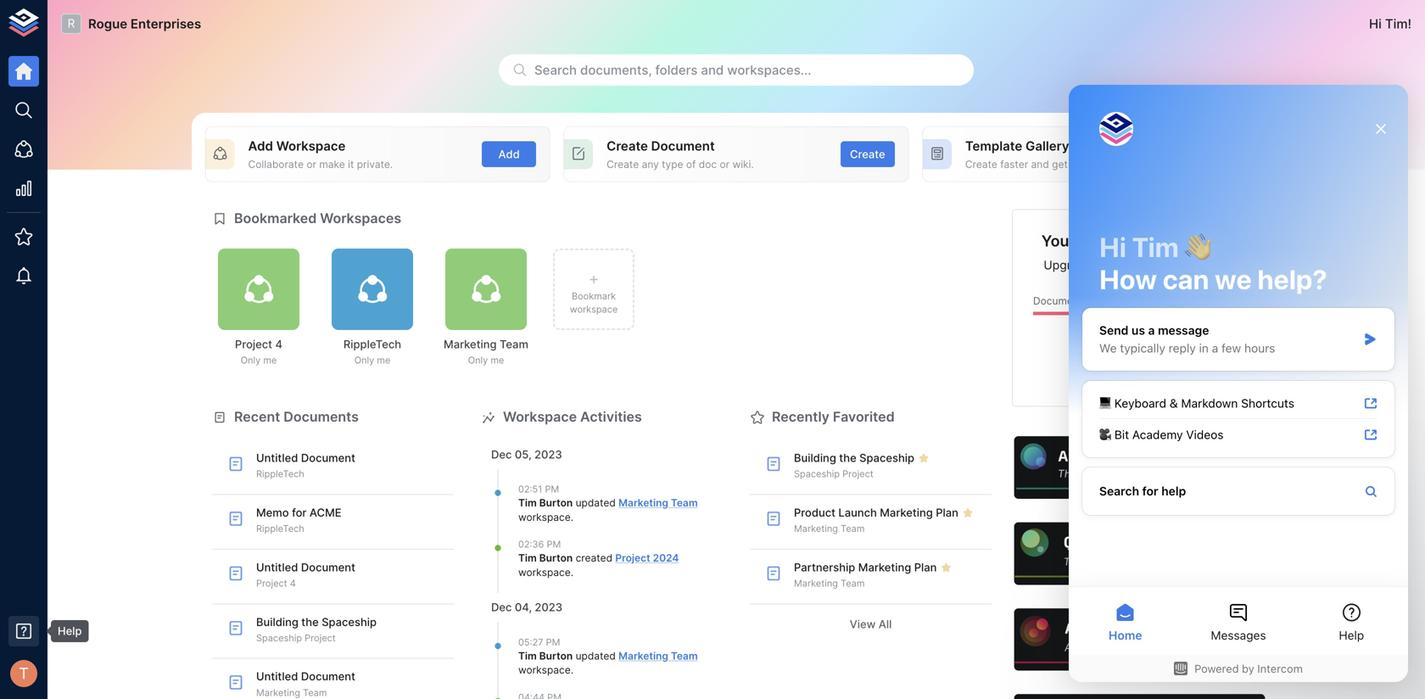 Task type: vqa. For each thing, say whether or not it's contained in the screenshot.


Task type: describe. For each thing, give the bounding box(es) containing it.
unlock more?
[[1170, 322, 1242, 335]]

rippletech only me
[[344, 338, 401, 366]]

search
[[535, 62, 577, 78]]

05:27
[[518, 637, 543, 648]]

pm for 02:36 pm tim burton created project 2024 workspace .
[[547, 539, 561, 550]]

it
[[348, 158, 354, 170]]

pm for 05:27 pm tim burton updated marketing team workspace .
[[546, 637, 560, 648]]

all
[[879, 617, 892, 631]]

marketing team only me
[[444, 338, 529, 366]]

help tooltip
[[39, 620, 89, 642]]

team inside marketing team only me
[[500, 338, 529, 351]]

are
[[1073, 232, 1097, 250]]

collaborate
[[248, 158, 304, 170]]

upgrade button
[[1102, 355, 1178, 386]]

/
[[1229, 295, 1232, 307]]

t button
[[5, 655, 42, 692]]

1 help image from the top
[[1012, 434, 1268, 502]]

project inside untitled document project 4
[[256, 578, 287, 589]]

t
[[19, 664, 29, 683]]

r
[[68, 16, 75, 31]]

. for 02:51 pm tim burton updated marketing team workspace .
[[571, 511, 574, 523]]

project down the building the spaceship
[[843, 468, 874, 480]]

workspace for 02:36 pm tim burton created project 2024 workspace .
[[518, 566, 571, 579]]

private.
[[357, 158, 393, 170]]

or inside add workspace collaborate or make it private.
[[307, 158, 316, 170]]

add button
[[482, 141, 536, 167]]

docs.
[[1205, 258, 1236, 272]]

building for building the spaceship
[[794, 451, 836, 465]]

doc
[[699, 158, 717, 170]]

02:51 pm tim burton updated marketing team workspace .
[[518, 484, 698, 523]]

hi tim !
[[1369, 16, 1412, 31]]

spaceship down untitled document project 4
[[322, 615, 377, 629]]

acme
[[310, 506, 342, 519]]

the for building the spaceship
[[839, 451, 857, 465]]

building for building the spaceship spaceship project
[[256, 615, 299, 629]]

project 2024 link
[[615, 552, 679, 564]]

tim for 05:27 pm tim burton updated marketing team workspace .
[[518, 650, 537, 662]]

0 vertical spatial rippletech
[[344, 338, 401, 351]]

unlock
[[1170, 322, 1207, 335]]

burton for 02:51 pm tim burton updated marketing team workspace .
[[539, 497, 573, 509]]

and inside "button"
[[701, 62, 724, 78]]

spaceship up untitled document marketing team
[[256, 633, 302, 644]]

favorited
[[833, 409, 895, 425]]

rippletech inside memo for acme rippletech
[[256, 523, 304, 534]]

enterprises
[[131, 16, 201, 31]]

more?
[[1209, 322, 1242, 335]]

only inside rippletech only me
[[354, 355, 374, 366]]

project inside building the spaceship spaceship project
[[305, 633, 336, 644]]

template
[[965, 138, 1023, 154]]

workspace for 02:51 pm tim burton updated marketing team workspace .
[[518, 511, 571, 523]]

spaceship project
[[794, 468, 874, 480]]

for
[[292, 506, 307, 519]]

plan.
[[1192, 232, 1238, 250]]

add for add workspace collaborate or make it private.
[[248, 138, 273, 154]]

create inside the template gallery create faster and get inspired.
[[965, 158, 998, 170]]

4 help image from the top
[[1012, 692, 1268, 699]]

upgrade inside the you are on the free plan. upgrade to unlock unlimited docs.
[[1044, 258, 1093, 272]]

you
[[1042, 232, 1069, 250]]

product launch marketing plan
[[794, 506, 959, 519]]

bookmark workspace button
[[553, 249, 635, 330]]

pm for 02:51 pm tim burton updated marketing team workspace .
[[545, 484, 559, 495]]

memo
[[256, 506, 289, 519]]

updated for 05:27 pm tim burton updated marketing team workspace .
[[576, 650, 616, 662]]

recently favorited
[[772, 409, 895, 425]]

burton for 02:36 pm tim burton created project 2024 workspace .
[[539, 552, 573, 564]]

unlimited
[[1151, 258, 1202, 272]]

document for untitled document rippletech
[[301, 451, 355, 465]]

me for marketing
[[491, 355, 504, 366]]

used
[[1091, 295, 1116, 307]]

building the spaceship
[[794, 451, 915, 465]]

or inside create document create any type of doc or wiki.
[[720, 158, 730, 170]]

bookmark
[[572, 291, 616, 302]]

type
[[662, 158, 683, 170]]

inspired.
[[1071, 158, 1112, 170]]

marketing inside untitled document marketing team
[[256, 687, 300, 698]]

marketing team link for 02:51 pm tim burton updated marketing team workspace .
[[619, 497, 698, 509]]

partnership marketing plan
[[794, 561, 937, 574]]

bookmarked workspaces
[[234, 210, 401, 227]]

workspaces...
[[727, 62, 812, 78]]

marketing team link for 05:27 pm tim burton updated marketing team workspace .
[[619, 650, 698, 662]]

untitled document project 4
[[256, 561, 355, 589]]

spaceship up product
[[794, 468, 840, 480]]

open button
[[1199, 141, 1254, 167]]

gallery
[[1026, 138, 1069, 154]]

10 / 10
[[1215, 295, 1246, 307]]

02:36 pm tim burton created project 2024 workspace .
[[518, 539, 679, 579]]

untitled for untitled document rippletech
[[256, 451, 298, 465]]

unlock
[[1111, 258, 1147, 272]]

create inside button
[[850, 148, 886, 161]]

project 4 only me
[[235, 338, 282, 366]]

2023 for dec 04, 2023
[[535, 601, 563, 614]]

add for add
[[498, 148, 520, 161]]

marketing inside marketing team only me
[[444, 338, 497, 351]]

recently
[[772, 409, 830, 425]]

rogue enterprises
[[88, 16, 201, 31]]

untitled document marketing team
[[256, 670, 355, 698]]

02:51
[[518, 484, 542, 495]]

bookmark workspace
[[570, 291, 618, 315]]

tim for 02:36 pm tim burton created project 2024 workspace .
[[518, 552, 537, 564]]

bookmarked
[[234, 210, 317, 227]]

search documents, folders and workspaces... button
[[499, 54, 974, 86]]

document for untitled document marketing team
[[301, 670, 355, 683]]

activities
[[580, 409, 642, 425]]

workspace activities
[[503, 409, 642, 425]]

4 inside project 4 only me
[[275, 338, 282, 351]]

memo for acme rippletech
[[256, 506, 342, 534]]

02:36
[[518, 539, 544, 550]]

on
[[1101, 232, 1119, 250]]

untitled for untitled document project 4
[[256, 561, 298, 574]]

workspace inside add workspace collaborate or make it private.
[[276, 138, 346, 154]]

spaceship down 'favorited'
[[860, 451, 915, 465]]

the for building the spaceship spaceship project
[[301, 615, 319, 629]]

tim for 02:51 pm tim burton updated marketing team workspace .
[[518, 497, 537, 509]]

document for create document create any type of doc or wiki.
[[651, 138, 715, 154]]

to
[[1096, 258, 1107, 272]]

untitled for untitled document marketing team
[[256, 670, 298, 683]]

view
[[850, 617, 876, 631]]



Task type: locate. For each thing, give the bounding box(es) containing it.
3 . from the top
[[571, 664, 574, 676]]

1 vertical spatial marketing team
[[794, 578, 865, 589]]

untitled inside untitled document marketing team
[[256, 670, 298, 683]]

1 horizontal spatial add
[[498, 148, 520, 161]]

view all
[[850, 617, 892, 631]]

1 vertical spatial burton
[[539, 552, 573, 564]]

1 horizontal spatial workspace
[[503, 409, 577, 425]]

any
[[642, 158, 659, 170]]

1 vertical spatial plan
[[914, 561, 937, 574]]

workspace
[[276, 138, 346, 154], [503, 409, 577, 425]]

10 right /
[[1235, 295, 1246, 307]]

2 dec from the top
[[491, 601, 512, 614]]

0 horizontal spatial or
[[307, 158, 316, 170]]

faster
[[1001, 158, 1028, 170]]

upgrade
[[1044, 258, 1093, 272], [1115, 363, 1164, 377]]

recent
[[234, 409, 280, 425]]

documents used
[[1033, 295, 1116, 307]]

dialog
[[1069, 85, 1408, 682]]

and down gallery
[[1031, 158, 1049, 170]]

. inside 02:36 pm tim burton created project 2024 workspace .
[[571, 566, 574, 579]]

workspace down the 05:27
[[518, 664, 571, 676]]

0 horizontal spatial 4
[[275, 338, 282, 351]]

team inside untitled document marketing team
[[303, 687, 327, 698]]

0 horizontal spatial and
[[701, 62, 724, 78]]

updated inside the '02:51 pm tim burton updated marketing team workspace .'
[[576, 497, 616, 509]]

only inside project 4 only me
[[241, 355, 261, 366]]

1 horizontal spatial upgrade
[[1115, 363, 1164, 377]]

0 vertical spatial documents
[[1033, 295, 1088, 307]]

untitled down memo for acme rippletech
[[256, 561, 298, 574]]

1 marketing team from the top
[[794, 523, 865, 534]]

05,
[[515, 448, 532, 461]]

add inside button
[[498, 148, 520, 161]]

1 horizontal spatial 4
[[290, 578, 296, 589]]

1 vertical spatial building
[[256, 615, 299, 629]]

marketing team down product
[[794, 523, 865, 534]]

launch
[[839, 506, 877, 519]]

pm inside the '02:51 pm tim burton updated marketing team workspace .'
[[545, 484, 559, 495]]

dec left 05, in the left of the page
[[491, 448, 512, 461]]

document inside create document create any type of doc or wiki.
[[651, 138, 715, 154]]

0 vertical spatial .
[[571, 511, 574, 523]]

2 . from the top
[[571, 566, 574, 579]]

the
[[1123, 232, 1147, 250], [839, 451, 857, 465], [301, 615, 319, 629]]

document up of at the top of the page
[[651, 138, 715, 154]]

pm right 02:36
[[547, 539, 561, 550]]

burton inside 02:36 pm tim burton created project 2024 workspace .
[[539, 552, 573, 564]]

0 vertical spatial 4
[[275, 338, 282, 351]]

2 horizontal spatial me
[[491, 355, 504, 366]]

wiki.
[[733, 158, 754, 170]]

4 up recent documents
[[275, 338, 282, 351]]

workspace down bookmark at the top
[[570, 304, 618, 315]]

0 vertical spatial marketing team
[[794, 523, 865, 534]]

10 left /
[[1215, 295, 1226, 307]]

rippletech inside untitled document rippletech
[[256, 468, 304, 480]]

product
[[794, 506, 836, 519]]

the down untitled document project 4
[[301, 615, 319, 629]]

0 horizontal spatial documents
[[284, 409, 359, 425]]

1 horizontal spatial 10
[[1235, 295, 1246, 307]]

0 horizontal spatial add
[[248, 138, 273, 154]]

untitled document rippletech
[[256, 451, 355, 480]]

burton down the 05:27
[[539, 650, 573, 662]]

0 vertical spatial 2023
[[535, 448, 562, 461]]

0 vertical spatial upgrade
[[1044, 258, 1093, 272]]

project up untitled document marketing team
[[305, 633, 336, 644]]

building inside building the spaceship spaceship project
[[256, 615, 299, 629]]

marketing team for partnership
[[794, 578, 865, 589]]

document
[[651, 138, 715, 154], [301, 451, 355, 465], [301, 561, 355, 574], [301, 670, 355, 683]]

1 vertical spatial .
[[571, 566, 574, 579]]

. inside the '02:51 pm tim burton updated marketing team workspace .'
[[571, 511, 574, 523]]

0 vertical spatial untitled
[[256, 451, 298, 465]]

1 horizontal spatial documents
[[1033, 295, 1088, 307]]

upgrade inside button
[[1115, 363, 1164, 377]]

1 horizontal spatial me
[[377, 355, 391, 366]]

add workspace collaborate or make it private.
[[248, 138, 393, 170]]

rogue
[[88, 16, 127, 31]]

0 horizontal spatial the
[[301, 615, 319, 629]]

2 vertical spatial untitled
[[256, 670, 298, 683]]

workspace up dec 05, 2023
[[503, 409, 577, 425]]

2 vertical spatial burton
[[539, 650, 573, 662]]

document down recent documents
[[301, 451, 355, 465]]

create document create any type of doc or wiki.
[[607, 138, 754, 170]]

4
[[275, 338, 282, 351], [290, 578, 296, 589]]

04,
[[515, 601, 532, 614]]

search documents, folders and workspaces...
[[535, 62, 812, 78]]

3 burton from the top
[[539, 650, 573, 662]]

0 vertical spatial updated
[[576, 497, 616, 509]]

0 vertical spatial marketing team link
[[619, 497, 698, 509]]

building down untitled document project 4
[[256, 615, 299, 629]]

tim inside the '02:51 pm tim burton updated marketing team workspace .'
[[518, 497, 537, 509]]

upgrade down you
[[1044, 258, 1093, 272]]

2 horizontal spatial the
[[1123, 232, 1147, 250]]

hi
[[1369, 16, 1382, 31]]

and right folders
[[701, 62, 724, 78]]

add inside add workspace collaborate or make it private.
[[248, 138, 273, 154]]

untitled inside untitled document project 4
[[256, 561, 298, 574]]

2 help image from the top
[[1012, 520, 1268, 587]]

1 marketing team link from the top
[[619, 497, 698, 509]]

pm right '02:51'
[[545, 484, 559, 495]]

marketing team for product
[[794, 523, 865, 534]]

4 inside untitled document project 4
[[290, 578, 296, 589]]

the up unlock
[[1123, 232, 1147, 250]]

1 vertical spatial upgrade
[[1115, 363, 1164, 377]]

only inside marketing team only me
[[468, 355, 488, 366]]

2 10 from the left
[[1235, 295, 1246, 307]]

free
[[1151, 232, 1189, 250]]

1 horizontal spatial or
[[720, 158, 730, 170]]

2 untitled from the top
[[256, 561, 298, 574]]

make
[[319, 158, 345, 170]]

2 updated from the top
[[576, 650, 616, 662]]

tim down '02:51'
[[518, 497, 537, 509]]

burton inside the '02:51 pm tim burton updated marketing team workspace .'
[[539, 497, 573, 509]]

only
[[241, 355, 261, 366], [354, 355, 374, 366], [468, 355, 488, 366]]

workspaces
[[320, 210, 401, 227]]

3 only from the left
[[468, 355, 488, 366]]

pm inside 02:36 pm tim burton created project 2024 workspace .
[[547, 539, 561, 550]]

0 vertical spatial burton
[[539, 497, 573, 509]]

burton down '02:51'
[[539, 497, 573, 509]]

1 vertical spatial dec
[[491, 601, 512, 614]]

document inside untitled document rippletech
[[301, 451, 355, 465]]

untitled inside untitled document rippletech
[[256, 451, 298, 465]]

1 or from the left
[[307, 158, 316, 170]]

dec left 04,
[[491, 601, 512, 614]]

document down acme
[[301, 561, 355, 574]]

.
[[571, 511, 574, 523], [571, 566, 574, 579], [571, 664, 574, 676]]

pm inside 05:27 pm tim burton updated marketing team workspace .
[[546, 637, 560, 648]]

pm
[[545, 484, 559, 495], [547, 539, 561, 550], [546, 637, 560, 648]]

1 dec from the top
[[491, 448, 512, 461]]

team
[[500, 338, 529, 351], [671, 497, 698, 509], [841, 523, 865, 534], [841, 578, 865, 589], [671, 650, 698, 662], [303, 687, 327, 698]]

documents,
[[580, 62, 652, 78]]

2023 for dec 05, 2023
[[535, 448, 562, 461]]

0 horizontal spatial building
[[256, 615, 299, 629]]

2023 right 05, in the left of the page
[[535, 448, 562, 461]]

1 vertical spatial marketing team link
[[619, 650, 698, 662]]

partnership
[[794, 561, 856, 574]]

1 vertical spatial 2023
[[535, 601, 563, 614]]

10
[[1215, 295, 1226, 307], [1235, 295, 1246, 307]]

1 vertical spatial updated
[[576, 650, 616, 662]]

dec
[[491, 448, 512, 461], [491, 601, 512, 614]]

progress bar
[[1033, 312, 1246, 315]]

1 me from the left
[[263, 355, 277, 366]]

workspace up 02:36
[[518, 511, 571, 523]]

marketing team
[[794, 523, 865, 534], [794, 578, 865, 589]]

workspace for 05:27 pm tim burton updated marketing team workspace .
[[518, 664, 571, 676]]

upgrade down unlock more? button
[[1115, 363, 1164, 377]]

view all button
[[750, 611, 992, 637]]

2 me from the left
[[377, 355, 391, 366]]

workspace down 02:36
[[518, 566, 571, 579]]

2023
[[535, 448, 562, 461], [535, 601, 563, 614]]

workspace inside 02:36 pm tim burton created project 2024 workspace .
[[518, 566, 571, 579]]

the up spaceship project
[[839, 451, 857, 465]]

0 vertical spatial plan
[[936, 506, 959, 519]]

documents up untitled document rippletech
[[284, 409, 359, 425]]

. inside 05:27 pm tim burton updated marketing team workspace .
[[571, 664, 574, 676]]

0 horizontal spatial workspace
[[276, 138, 346, 154]]

1 . from the top
[[571, 511, 574, 523]]

workspace inside bookmark workspace button
[[570, 304, 618, 315]]

1 vertical spatial untitled
[[256, 561, 298, 574]]

and
[[701, 62, 724, 78], [1031, 158, 1049, 170]]

1 horizontal spatial the
[[839, 451, 857, 465]]

you are on the free plan. upgrade to unlock unlimited docs.
[[1042, 232, 1238, 272]]

workspace inside the '02:51 pm tim burton updated marketing team workspace .'
[[518, 511, 571, 523]]

0 vertical spatial pm
[[545, 484, 559, 495]]

0 vertical spatial and
[[701, 62, 724, 78]]

2 burton from the top
[[539, 552, 573, 564]]

building
[[794, 451, 836, 465], [256, 615, 299, 629]]

2023 right 04,
[[535, 601, 563, 614]]

marketing inside the '02:51 pm tim burton updated marketing team workspace .'
[[619, 497, 668, 509]]

of
[[686, 158, 696, 170]]

1 horizontal spatial only
[[354, 355, 374, 366]]

burton down 02:36
[[539, 552, 573, 564]]

2 only from the left
[[354, 355, 374, 366]]

dec for dec 04, 2023
[[491, 601, 512, 614]]

2 vertical spatial pm
[[546, 637, 560, 648]]

help image
[[1012, 434, 1268, 502], [1012, 520, 1268, 587], [1012, 606, 1268, 673], [1012, 692, 1268, 699]]

0 horizontal spatial 10
[[1215, 295, 1226, 307]]

project inside project 4 only me
[[235, 338, 272, 351]]

1 vertical spatial 4
[[290, 578, 296, 589]]

tim
[[1385, 16, 1408, 31], [518, 497, 537, 509], [518, 552, 537, 564], [518, 650, 537, 662]]

2 or from the left
[[720, 158, 730, 170]]

0 vertical spatial the
[[1123, 232, 1147, 250]]

help
[[58, 624, 82, 638]]

updated inside 05:27 pm tim burton updated marketing team workspace .
[[576, 650, 616, 662]]

workspace up make
[[276, 138, 346, 154]]

2 horizontal spatial only
[[468, 355, 488, 366]]

team inside 05:27 pm tim burton updated marketing team workspace .
[[671, 650, 698, 662]]

folders
[[655, 62, 698, 78]]

rippletech
[[344, 338, 401, 351], [256, 468, 304, 480], [256, 523, 304, 534]]

document down building the spaceship spaceship project
[[301, 670, 355, 683]]

1 only from the left
[[241, 355, 261, 366]]

or right doc
[[720, 158, 730, 170]]

me inside rippletech only me
[[377, 355, 391, 366]]

get
[[1052, 158, 1068, 170]]

0 horizontal spatial only
[[241, 355, 261, 366]]

4 up building the spaceship spaceship project
[[290, 578, 296, 589]]

document inside untitled document project 4
[[301, 561, 355, 574]]

3 untitled from the top
[[256, 670, 298, 683]]

2 marketing team from the top
[[794, 578, 865, 589]]

documents left used
[[1033, 295, 1088, 307]]

0 horizontal spatial me
[[263, 355, 277, 366]]

marketing inside 05:27 pm tim burton updated marketing team workspace .
[[619, 650, 668, 662]]

1 horizontal spatial and
[[1031, 158, 1049, 170]]

the inside the you are on the free plan. upgrade to unlock unlimited docs.
[[1123, 232, 1147, 250]]

burton
[[539, 497, 573, 509], [539, 552, 573, 564], [539, 650, 573, 662]]

the inside building the spaceship spaceship project
[[301, 615, 319, 629]]

untitled down recent documents
[[256, 451, 298, 465]]

!
[[1408, 16, 1412, 31]]

1 10 from the left
[[1215, 295, 1226, 307]]

1 vertical spatial and
[[1031, 158, 1049, 170]]

only for marketing
[[468, 355, 488, 366]]

. for 05:27 pm tim burton updated marketing team workspace .
[[571, 664, 574, 676]]

3 help image from the top
[[1012, 606, 1268, 673]]

0 vertical spatial building
[[794, 451, 836, 465]]

2 marketing team link from the top
[[619, 650, 698, 662]]

project
[[235, 338, 272, 351], [843, 468, 874, 480], [615, 552, 650, 564], [256, 578, 287, 589], [305, 633, 336, 644]]

workspace inside 05:27 pm tim burton updated marketing team workspace .
[[518, 664, 571, 676]]

project left 2024 at bottom left
[[615, 552, 650, 564]]

only for project
[[241, 355, 261, 366]]

recent documents
[[234, 409, 359, 425]]

1 vertical spatial workspace
[[503, 409, 577, 425]]

tim down 02:36
[[518, 552, 537, 564]]

building up spaceship project
[[794, 451, 836, 465]]

me for project
[[263, 355, 277, 366]]

dec for dec 05, 2023
[[491, 448, 512, 461]]

workspace
[[570, 304, 618, 315], [518, 511, 571, 523], [518, 566, 571, 579], [518, 664, 571, 676]]

project up recent
[[235, 338, 272, 351]]

0 vertical spatial workspace
[[276, 138, 346, 154]]

untitled down building the spaceship spaceship project
[[256, 670, 298, 683]]

1 untitled from the top
[[256, 451, 298, 465]]

1 horizontal spatial building
[[794, 451, 836, 465]]

2024
[[653, 552, 679, 564]]

project inside 02:36 pm tim burton created project 2024 workspace .
[[615, 552, 650, 564]]

me
[[263, 355, 277, 366], [377, 355, 391, 366], [491, 355, 504, 366]]

3 me from the left
[[491, 355, 504, 366]]

2 vertical spatial .
[[571, 664, 574, 676]]

building the spaceship spaceship project
[[256, 615, 377, 644]]

burton inside 05:27 pm tim burton updated marketing team workspace .
[[539, 650, 573, 662]]

tim right hi
[[1385, 16, 1408, 31]]

project up building the spaceship spaceship project
[[256, 578, 287, 589]]

marketing team down partnership
[[794, 578, 865, 589]]

document for untitled document project 4
[[301, 561, 355, 574]]

1 burton from the top
[[539, 497, 573, 509]]

tim inside 05:27 pm tim burton updated marketing team workspace .
[[518, 650, 537, 662]]

burton for 05:27 pm tim burton updated marketing team workspace .
[[539, 650, 573, 662]]

updated for 02:51 pm tim burton updated marketing team workspace .
[[576, 497, 616, 509]]

1 updated from the top
[[576, 497, 616, 509]]

1 vertical spatial rippletech
[[256, 468, 304, 480]]

document inside untitled document marketing team
[[301, 670, 355, 683]]

tim down the 05:27
[[518, 650, 537, 662]]

created
[[576, 552, 613, 564]]

create button
[[841, 141, 895, 167]]

template gallery create faster and get inspired.
[[965, 138, 1112, 170]]

and inside the template gallery create faster and get inspired.
[[1031, 158, 1049, 170]]

marketing
[[444, 338, 497, 351], [619, 497, 668, 509], [880, 506, 933, 519], [794, 523, 838, 534], [858, 561, 911, 574], [794, 578, 838, 589], [619, 650, 668, 662], [256, 687, 300, 698]]

pm right the 05:27
[[546, 637, 560, 648]]

or left make
[[307, 158, 316, 170]]

team inside the '02:51 pm tim burton updated marketing team workspace .'
[[671, 497, 698, 509]]

me inside project 4 only me
[[263, 355, 277, 366]]

open
[[1212, 148, 1241, 161]]

05:27 pm tim burton updated marketing team workspace .
[[518, 637, 698, 676]]

unlock more? button
[[1161, 315, 1246, 341]]

0 vertical spatial dec
[[491, 448, 512, 461]]

1 vertical spatial documents
[[284, 409, 359, 425]]

dec 05, 2023
[[491, 448, 562, 461]]

2 vertical spatial rippletech
[[256, 523, 304, 534]]

1 vertical spatial the
[[839, 451, 857, 465]]

updated
[[576, 497, 616, 509], [576, 650, 616, 662]]

me inside marketing team only me
[[491, 355, 504, 366]]

2 vertical spatial the
[[301, 615, 319, 629]]

dec 04, 2023
[[491, 601, 563, 614]]

1 vertical spatial pm
[[547, 539, 561, 550]]

marketing team link
[[619, 497, 698, 509], [619, 650, 698, 662]]

. for 02:36 pm tim burton created project 2024 workspace .
[[571, 566, 574, 579]]

0 horizontal spatial upgrade
[[1044, 258, 1093, 272]]

tim inside 02:36 pm tim burton created project 2024 workspace .
[[518, 552, 537, 564]]

plan
[[936, 506, 959, 519], [914, 561, 937, 574]]



